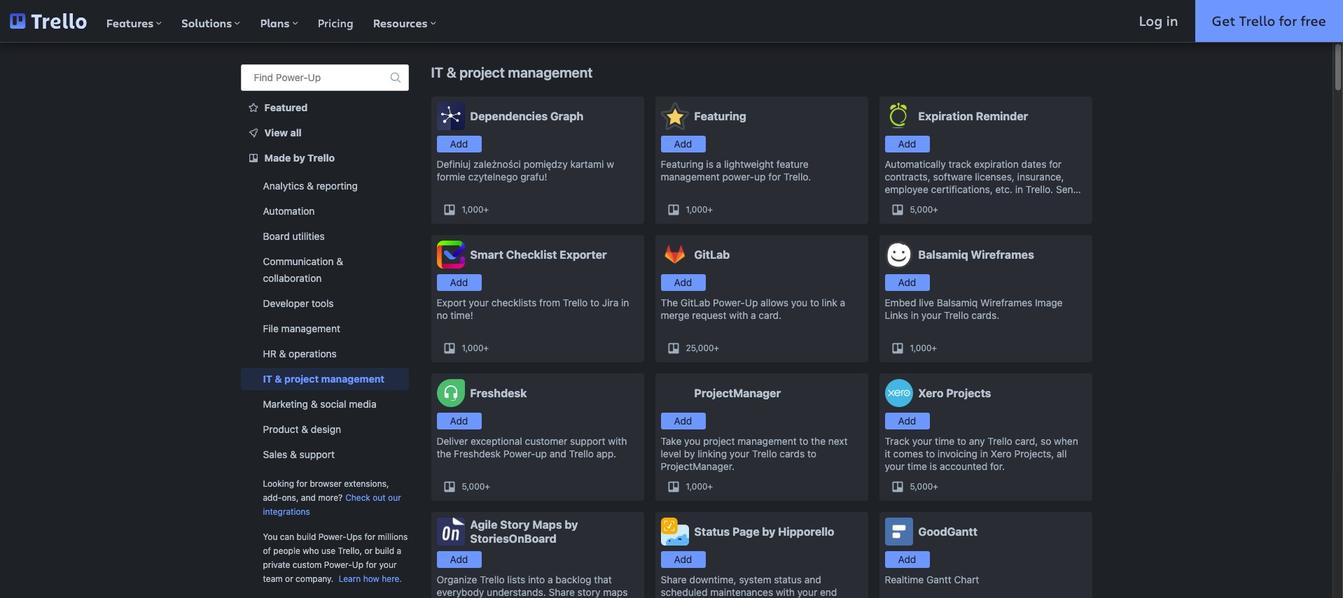 Task type: vqa. For each thing, say whether or not it's contained in the screenshot.


Task type: describe. For each thing, give the bounding box(es) containing it.
1,000 + for projectmanager
[[686, 482, 713, 492]]

who
[[303, 546, 319, 557]]

add link for smart checklist exporter
[[437, 275, 481, 291]]

w
[[607, 158, 614, 170]]

5,000 + for xero projects
[[910, 482, 938, 492]]

view
[[264, 127, 288, 139]]

definiuj
[[437, 158, 471, 170]]

+ for projectmanager
[[708, 482, 713, 492]]

management up graph
[[508, 64, 593, 81]]

time!
[[451, 310, 473, 321]]

feature
[[777, 158, 809, 170]]

1,000 + for balsamiq wireframes
[[910, 343, 937, 354]]

trello inside export your checklists from trello to jira in no time!
[[563, 297, 588, 309]]

social
[[320, 398, 346, 410]]

management inside the featuring is a lightweight feature management power-up for trello.
[[661, 171, 720, 183]]

marketing & social media link
[[241, 394, 409, 416]]

you
[[263, 532, 278, 543]]

0 vertical spatial wireframes
[[971, 249, 1034, 261]]

page
[[732, 526, 760, 539]]

automation link
[[241, 200, 409, 223]]

trello inside organize trello lists into a backlog that everybody understands. share story map
[[480, 574, 505, 586]]

it & project management link
[[241, 368, 409, 391]]

add button for agile story maps by storiesonboard
[[437, 552, 481, 569]]

cards
[[780, 448, 805, 460]]

maintenances
[[710, 587, 773, 599]]

add link for expiration reminder
[[885, 136, 930, 153]]

add link for freshdesk
[[437, 413, 481, 430]]

add link for xero projects
[[885, 413, 930, 430]]

learn how here. link
[[339, 574, 402, 585]]

0 vertical spatial up
[[308, 71, 321, 83]]

a right link
[[840, 297, 845, 309]]

featuring is a lightweight feature management power-up for trello.
[[661, 158, 811, 183]]

add link for balsamiq wireframes
[[885, 275, 930, 291]]

your up comes
[[912, 436, 932, 447]]

product & design link
[[241, 419, 409, 441]]

you inside the gitlab power-up allows you to link a merge request with a card.
[[791, 297, 808, 309]]

looking
[[263, 479, 294, 489]]

so
[[1041, 436, 1051, 447]]

board utilities
[[263, 230, 325, 242]]

5,000 for freshdesk
[[462, 482, 485, 492]]

your inside export your checklists from trello to jira in no time!
[[469, 297, 489, 309]]

for inside 'looking for browser extensions, add-ons, and more?'
[[296, 479, 307, 489]]

management up operations
[[281, 323, 340, 335]]

by inside the agile story maps by storiesonboard
[[565, 519, 578, 532]]

0 vertical spatial freshdesk
[[470, 387, 527, 400]]

level
[[661, 448, 681, 460]]

add for xero projects
[[898, 415, 916, 427]]

featuring for featuring is a lightweight feature management power-up for trello.
[[661, 158, 704, 170]]

with inside share downtime, system status and scheduled maintenances with your en
[[776, 587, 795, 599]]

deliver exceptional customer support with the freshdesk power-up and trello app.
[[437, 436, 627, 460]]

hr & operations
[[263, 348, 337, 360]]

projects,
[[1014, 448, 1054, 460]]

checklist
[[506, 249, 557, 261]]

1,000 for smart checklist exporter
[[462, 343, 484, 354]]

dependencies
[[470, 110, 548, 123]]

company.
[[296, 574, 334, 585]]

up inside "you can build power-ups for millions of people who use trello, or build a private custom power-up for your team or company."
[[352, 560, 363, 571]]

support inside 'link'
[[299, 449, 335, 461]]

and inside deliver exceptional customer support with the freshdesk power-up and trello app.
[[550, 448, 566, 460]]

0 vertical spatial or
[[364, 546, 373, 557]]

pomiędzy
[[524, 158, 568, 170]]

+ for featuring
[[708, 204, 713, 215]]

to up cards
[[799, 436, 808, 447]]

file
[[263, 323, 279, 335]]

utilities
[[292, 230, 325, 242]]

solutions button
[[172, 0, 250, 42]]

power- inside the gitlab power-up allows you to link a merge request with a card.
[[713, 297, 745, 309]]

status page by hipporello
[[694, 526, 834, 539]]

add button for expiration reminder
[[885, 136, 930, 153]]

request
[[692, 310, 727, 321]]

features
[[106, 15, 154, 31]]

+ for xero projects
[[933, 482, 938, 492]]

and inside 'looking for browser extensions, add-ons, and more?'
[[301, 493, 316, 503]]

add for freshdesk
[[450, 415, 468, 427]]

by right page
[[762, 526, 775, 539]]

log in
[[1139, 11, 1178, 30]]

to right cards
[[807, 448, 816, 460]]

when
[[1054, 436, 1078, 447]]

add for projectmanager
[[674, 415, 692, 427]]

xero inside track your time to any trello card, so when it comes to invoicing in xero projects, all your time is accounted for.
[[991, 448, 1012, 460]]

5,000 + for expiration reminder
[[910, 204, 938, 215]]

view all
[[264, 127, 302, 139]]

story
[[500, 519, 530, 532]]

trello down view all link
[[308, 152, 335, 164]]

card.
[[759, 310, 782, 321]]

media
[[349, 398, 376, 410]]

& for marketing & social media link at the bottom left of the page
[[311, 398, 318, 410]]

for inside the featuring is a lightweight feature management power-up for trello.
[[768, 171, 781, 183]]

expiration reminder
[[918, 110, 1028, 123]]

1 vertical spatial build
[[375, 546, 394, 557]]

use
[[321, 546, 336, 557]]

find power-up
[[254, 71, 321, 83]]

take you project management to the next level by linking your trello cards to projectmanager.
[[661, 436, 848, 473]]

next
[[828, 436, 848, 447]]

custom
[[293, 560, 322, 571]]

jira
[[602, 297, 619, 309]]

file management
[[263, 323, 340, 335]]

the for projectmanager
[[811, 436, 826, 447]]

& for sales & support 'link'
[[290, 449, 297, 461]]

lists
[[507, 574, 525, 586]]

add button for balsamiq wireframes
[[885, 275, 930, 291]]

up inside the gitlab power-up allows you to link a merge request with a card.
[[745, 297, 758, 309]]

for left the free
[[1279, 11, 1297, 30]]

learn
[[339, 574, 361, 585]]

browser
[[310, 479, 342, 489]]

the gitlab power-up allows you to link a merge request with a card.
[[661, 297, 845, 321]]

product & design
[[263, 424, 341, 436]]

export your checklists from trello to jira in no time!
[[437, 297, 629, 321]]

power- inside deliver exceptional customer support with the freshdesk power-up and trello app.
[[503, 448, 535, 460]]

& for product & design link
[[301, 424, 308, 436]]

add button for status page by hipporello
[[661, 552, 706, 569]]

up inside the featuring is a lightweight feature management power-up for trello.
[[754, 171, 766, 183]]

add for expiration reminder
[[898, 138, 916, 150]]

your down it on the bottom
[[885, 461, 905, 473]]

project inside take you project management to the next level by linking your trello cards to projectmanager.
[[703, 436, 735, 447]]

trello inside embed live balsamiq wireframes image links in your trello cards.
[[944, 310, 969, 321]]

add button for dependencies graph
[[437, 136, 481, 153]]

25,000 +
[[686, 343, 719, 354]]

zależności
[[473, 158, 521, 170]]

1,000 + for dependencies graph
[[462, 204, 489, 215]]

a inside the featuring is a lightweight feature management power-up for trello.
[[716, 158, 721, 170]]

gantt
[[926, 574, 952, 586]]

management inside take you project management to the next level by linking your trello cards to projectmanager.
[[738, 436, 797, 447]]

add button for projectmanager
[[661, 413, 706, 430]]

card,
[[1015, 436, 1038, 447]]

in inside track your time to any trello card, so when it comes to invoicing in xero projects, all your time is accounted for.
[[980, 448, 988, 460]]

automation
[[263, 205, 315, 217]]

smart checklist exporter
[[470, 249, 607, 261]]

gitlab inside the gitlab power-up allows you to link a merge request with a card.
[[681, 297, 710, 309]]

trello right get
[[1239, 11, 1275, 30]]

+ for expiration reminder
[[933, 204, 938, 215]]

it
[[885, 448, 891, 460]]

support inside deliver exceptional customer support with the freshdesk power-up and trello app.
[[570, 436, 605, 447]]

management up media
[[321, 373, 384, 385]]

projectmanager
[[694, 387, 781, 400]]

out
[[373, 493, 386, 503]]

take
[[661, 436, 682, 447]]

add button for xero projects
[[885, 413, 930, 430]]

chart
[[954, 574, 979, 586]]

exporter
[[560, 249, 607, 261]]

+ for gitlab
[[714, 343, 719, 354]]

trello inside track your time to any trello card, so when it comes to invoicing in xero projects, all your time is accounted for.
[[988, 436, 1012, 447]]

freshdesk inside deliver exceptional customer support with the freshdesk power-up and trello app.
[[454, 448, 501, 460]]

analytics & reporting
[[263, 180, 358, 192]]

invoicing
[[938, 448, 978, 460]]

0 vertical spatial all
[[290, 127, 302, 139]]

board
[[263, 230, 290, 242]]

0 horizontal spatial time
[[907, 461, 927, 473]]

people
[[273, 546, 300, 557]]

power- up use
[[318, 532, 346, 543]]

add button for featuring
[[661, 136, 706, 153]]

can
[[280, 532, 294, 543]]

operations
[[289, 348, 337, 360]]

add-
[[263, 493, 282, 503]]

trello inside deliver exceptional customer support with the freshdesk power-up and trello app.
[[569, 448, 594, 460]]

story
[[577, 587, 600, 599]]

marketing & social media
[[263, 398, 376, 410]]

get trello for free
[[1212, 11, 1326, 30]]

grafu!
[[520, 171, 547, 183]]

a left card.
[[751, 310, 756, 321]]

5,000 for expiration reminder
[[910, 204, 933, 215]]

add for smart checklist exporter
[[450, 277, 468, 289]]



Task type: locate. For each thing, give the bounding box(es) containing it.
1 vertical spatial xero
[[991, 448, 1012, 460]]

0 vertical spatial gitlab
[[694, 249, 730, 261]]

+ down the featuring is a lightweight feature management power-up for trello.
[[708, 204, 713, 215]]

0 vertical spatial is
[[706, 158, 714, 170]]

private
[[263, 560, 290, 571]]

5,000 for xero projects
[[910, 482, 933, 492]]

1 horizontal spatial build
[[375, 546, 394, 557]]

1 horizontal spatial with
[[729, 310, 748, 321]]

1 horizontal spatial it & project management
[[431, 64, 593, 81]]

add button up organize at the bottom left
[[437, 552, 481, 569]]

1 horizontal spatial the
[[811, 436, 826, 447]]

for up ons,
[[296, 479, 307, 489]]

made
[[264, 152, 291, 164]]

up left allows
[[745, 297, 758, 309]]

0 vertical spatial project
[[460, 64, 505, 81]]

a inside organize trello lists into a backlog that everybody understands. share story map
[[548, 574, 553, 586]]

1 horizontal spatial up
[[352, 560, 363, 571]]

trello inside take you project management to the next level by linking your trello cards to projectmanager.
[[752, 448, 777, 460]]

the for freshdesk
[[437, 448, 451, 460]]

0 horizontal spatial with
[[608, 436, 627, 447]]

1 horizontal spatial it
[[431, 64, 443, 81]]

1 vertical spatial balsamiq
[[937, 297, 978, 309]]

1 horizontal spatial and
[[550, 448, 566, 460]]

comes
[[893, 448, 923, 460]]

link
[[822, 297, 837, 309]]

for.
[[990, 461, 1005, 473]]

embed live balsamiq wireframes image links in your trello cards.
[[885, 297, 1063, 321]]

hr
[[263, 348, 276, 360]]

1 horizontal spatial or
[[364, 546, 373, 557]]

wireframes
[[971, 249, 1034, 261], [980, 297, 1032, 309]]

0 horizontal spatial or
[[285, 574, 293, 585]]

management up cards
[[738, 436, 797, 447]]

add button for smart checklist exporter
[[437, 275, 481, 291]]

1 horizontal spatial project
[[460, 64, 505, 81]]

0 horizontal spatial you
[[684, 436, 701, 447]]

power- right find
[[276, 71, 308, 83]]

1,000 + down live
[[910, 343, 937, 354]]

and right status at the bottom of the page
[[804, 574, 821, 586]]

1 vertical spatial it
[[263, 373, 272, 385]]

add button down expiration
[[885, 136, 930, 153]]

to
[[590, 297, 599, 309], [810, 297, 819, 309], [799, 436, 808, 447], [957, 436, 966, 447], [807, 448, 816, 460], [926, 448, 935, 460]]

2 horizontal spatial and
[[804, 574, 821, 586]]

into
[[528, 574, 545, 586]]

all inside track your time to any trello card, so when it comes to invoicing in xero projects, all your time is accounted for.
[[1057, 448, 1067, 460]]

gitlab
[[694, 249, 730, 261], [681, 297, 710, 309]]

0 horizontal spatial all
[[290, 127, 302, 139]]

5,000 + up agile
[[462, 482, 490, 492]]

file management link
[[241, 318, 409, 340]]

deliver
[[437, 436, 468, 447]]

checklists
[[491, 297, 537, 309]]

add link for featuring
[[661, 136, 706, 153]]

1 vertical spatial you
[[684, 436, 701, 447]]

agile
[[470, 519, 498, 532]]

the left next
[[811, 436, 826, 447]]

1 horizontal spatial is
[[930, 461, 937, 473]]

1 vertical spatial project
[[284, 373, 319, 385]]

you right 'take'
[[684, 436, 701, 447]]

a
[[716, 158, 721, 170], [840, 297, 845, 309], [751, 310, 756, 321], [397, 546, 401, 557], [548, 574, 553, 586]]

1 vertical spatial wireframes
[[980, 297, 1032, 309]]

0 vertical spatial share
[[661, 574, 687, 586]]

1,000 + down time!
[[462, 343, 489, 354]]

0 horizontal spatial up
[[308, 71, 321, 83]]

2 vertical spatial up
[[352, 560, 363, 571]]

communication & collaboration link
[[241, 251, 409, 290]]

2 horizontal spatial with
[[776, 587, 795, 599]]

xero left projects
[[918, 387, 944, 400]]

add button for gitlab
[[661, 275, 706, 291]]

add button up the deliver on the bottom
[[437, 413, 481, 430]]

0 vertical spatial support
[[570, 436, 605, 447]]

and inside share downtime, system status and scheduled maintenances with your en
[[804, 574, 821, 586]]

with up app.
[[608, 436, 627, 447]]

1 horizontal spatial support
[[570, 436, 605, 447]]

trello left cards
[[752, 448, 777, 460]]

add button up the scheduled at the bottom of page
[[661, 552, 706, 569]]

freshdesk down the exceptional
[[454, 448, 501, 460]]

track
[[885, 436, 910, 447]]

2 vertical spatial project
[[703, 436, 735, 447]]

by
[[293, 152, 305, 164], [684, 448, 695, 460], [565, 519, 578, 532], [762, 526, 775, 539]]

integrations
[[263, 507, 310, 518]]

time up invoicing at the right bottom
[[935, 436, 955, 447]]

1,000 down czytelnego
[[462, 204, 484, 215]]

all down when
[[1057, 448, 1067, 460]]

featuring up lightweight
[[694, 110, 746, 123]]

by right maps
[[565, 519, 578, 532]]

0 vertical spatial build
[[297, 532, 316, 543]]

add link up 'take'
[[661, 413, 706, 430]]

trello left app.
[[569, 448, 594, 460]]

free
[[1301, 11, 1326, 30]]

1,000 for featuring
[[686, 204, 708, 215]]

xero projects
[[918, 387, 991, 400]]

0 horizontal spatial the
[[437, 448, 451, 460]]

balsamiq
[[918, 249, 968, 261], [937, 297, 978, 309]]

0 vertical spatial the
[[811, 436, 826, 447]]

0 vertical spatial you
[[791, 297, 808, 309]]

a left lightweight
[[716, 158, 721, 170]]

a down the millions
[[397, 546, 401, 557]]

add link for projectmanager
[[661, 413, 706, 430]]

1 horizontal spatial share
[[661, 574, 687, 586]]

2 horizontal spatial up
[[745, 297, 758, 309]]

developer tools
[[263, 298, 334, 310]]

cards.
[[972, 310, 999, 321]]

sales
[[263, 449, 287, 461]]

1,000 down time!
[[462, 343, 484, 354]]

for down feature
[[768, 171, 781, 183]]

1 vertical spatial it & project management
[[263, 373, 384, 385]]

it inside 'it & project management' link
[[263, 373, 272, 385]]

your inside embed live balsamiq wireframes image links in your trello cards.
[[921, 310, 941, 321]]

is left accounted
[[930, 461, 937, 473]]

add button up the featuring is a lightweight feature management power-up for trello.
[[661, 136, 706, 153]]

build down the millions
[[375, 546, 394, 557]]

1 vertical spatial up
[[535, 448, 547, 460]]

add button for freshdesk
[[437, 413, 481, 430]]

your right linking
[[730, 448, 750, 460]]

1 vertical spatial up
[[745, 297, 758, 309]]

add link up "realtime"
[[885, 552, 930, 569]]

+ down live
[[932, 343, 937, 354]]

and
[[550, 448, 566, 460], [301, 493, 316, 503], [804, 574, 821, 586]]

1 vertical spatial is
[[930, 461, 937, 473]]

share inside share downtime, system status and scheduled maintenances with your en
[[661, 574, 687, 586]]

with inside the gitlab power-up allows you to link a merge request with a card.
[[729, 310, 748, 321]]

1 vertical spatial featuring
[[661, 158, 704, 170]]

+ down request
[[714, 343, 719, 354]]

analytics & reporting link
[[241, 175, 409, 197]]

trello image
[[10, 13, 87, 29], [10, 13, 87, 29]]

to up invoicing at the right bottom
[[957, 436, 966, 447]]

wireframes inside embed live balsamiq wireframes image links in your trello cards.
[[980, 297, 1032, 309]]

+ down czytelnego
[[484, 204, 489, 215]]

projects
[[946, 387, 991, 400]]

in inside embed live balsamiq wireframes image links in your trello cards.
[[911, 310, 919, 321]]

plans button
[[250, 0, 308, 42]]

you inside take you project management to the next level by linking your trello cards to projectmanager.
[[684, 436, 701, 447]]

management left power-
[[661, 171, 720, 183]]

add link up the scheduled at the bottom of page
[[661, 552, 706, 569]]

sales & support link
[[241, 444, 409, 466]]

0 horizontal spatial up
[[535, 448, 547, 460]]

+ for freshdesk
[[485, 482, 490, 492]]

1 vertical spatial share
[[549, 587, 575, 599]]

resources button
[[363, 0, 446, 42]]

extensions,
[[344, 479, 389, 489]]

add for goodgantt
[[898, 554, 916, 566]]

add for dependencies graph
[[450, 138, 468, 150]]

+ up balsamiq wireframes
[[933, 204, 938, 215]]

featuring for featuring
[[694, 110, 746, 123]]

project down hr & operations
[[284, 373, 319, 385]]

1 vertical spatial all
[[1057, 448, 1067, 460]]

0 vertical spatial xero
[[918, 387, 944, 400]]

time down comes
[[907, 461, 927, 473]]

& for communication & collaboration link
[[336, 256, 343, 268]]

5,000 + for freshdesk
[[462, 482, 490, 492]]

marketing
[[263, 398, 308, 410]]

is inside track your time to any trello card, so when it comes to invoicing in xero projects, all your time is accounted for.
[[930, 461, 937, 473]]

add for agile story maps by storiesonboard
[[450, 554, 468, 566]]

in right log
[[1166, 11, 1178, 30]]

to left jira
[[590, 297, 599, 309]]

your inside take you project management to the next level by linking your trello cards to projectmanager.
[[730, 448, 750, 460]]

add link for status page by hipporello
[[661, 552, 706, 569]]

it & project management inside 'it & project management' link
[[263, 373, 384, 385]]

1 vertical spatial support
[[299, 449, 335, 461]]

by right made
[[293, 152, 305, 164]]

organize
[[437, 574, 477, 586]]

your down status at the bottom of the page
[[797, 587, 817, 599]]

add link up organize at the bottom left
[[437, 552, 481, 569]]

our
[[388, 493, 401, 503]]

to inside the gitlab power-up allows you to link a merge request with a card.
[[810, 297, 819, 309]]

in down any
[[980, 448, 988, 460]]

add for featuring
[[674, 138, 692, 150]]

developer
[[263, 298, 309, 310]]

add link for gitlab
[[661, 275, 706, 291]]

1 horizontal spatial up
[[754, 171, 766, 183]]

with down status at the bottom of the page
[[776, 587, 795, 599]]

realtime gantt chart
[[885, 574, 979, 586]]

1 vertical spatial freshdesk
[[454, 448, 501, 460]]

1 vertical spatial the
[[437, 448, 451, 460]]

with right request
[[729, 310, 748, 321]]

5,000 + down comes
[[910, 482, 938, 492]]

+ for smart checklist exporter
[[484, 343, 489, 354]]

up
[[754, 171, 766, 183], [535, 448, 547, 460]]

it down the hr
[[263, 373, 272, 385]]

add link up "export"
[[437, 275, 481, 291]]

1,000
[[462, 204, 484, 215], [686, 204, 708, 215], [462, 343, 484, 354], [910, 343, 932, 354], [686, 482, 708, 492]]

2 vertical spatial with
[[776, 587, 795, 599]]

0 horizontal spatial build
[[297, 532, 316, 543]]

power-
[[276, 71, 308, 83], [713, 297, 745, 309], [503, 448, 535, 460], [318, 532, 346, 543], [324, 560, 352, 571]]

power- up request
[[713, 297, 745, 309]]

add button up the
[[661, 275, 706, 291]]

featured
[[264, 102, 308, 113]]

to inside export your checklists from trello to jira in no time!
[[590, 297, 599, 309]]

status
[[774, 574, 802, 586]]

links
[[885, 310, 908, 321]]

add link for goodgantt
[[885, 552, 930, 569]]

pricing link
[[308, 0, 363, 42]]

1,000 + for featuring
[[686, 204, 713, 215]]

add for status page by hipporello
[[674, 554, 692, 566]]

merge
[[661, 310, 689, 321]]

1 horizontal spatial you
[[791, 297, 808, 309]]

5,000
[[910, 204, 933, 215], [462, 482, 485, 492], [910, 482, 933, 492]]

for right ups
[[364, 532, 375, 543]]

add for gitlab
[[674, 277, 692, 289]]

1,000 for projectmanager
[[686, 482, 708, 492]]

trello left lists
[[480, 574, 505, 586]]

share inside organize trello lists into a backlog that everybody understands. share story map
[[549, 587, 575, 599]]

is
[[706, 158, 714, 170], [930, 461, 937, 473]]

& for analytics & reporting link
[[307, 180, 314, 192]]

0 horizontal spatial share
[[549, 587, 575, 599]]

add link up the embed
[[885, 275, 930, 291]]

2 vertical spatial and
[[804, 574, 821, 586]]

1,000 + for smart checklist exporter
[[462, 343, 489, 354]]

1,000 for balsamiq wireframes
[[910, 343, 932, 354]]

0 horizontal spatial is
[[706, 158, 714, 170]]

balsamiq right live
[[937, 297, 978, 309]]

tools
[[312, 298, 334, 310]]

maps
[[533, 519, 562, 532]]

& inside the 'communication & collaboration'
[[336, 256, 343, 268]]

add button for goodgantt
[[885, 552, 930, 569]]

0 vertical spatial with
[[729, 310, 748, 321]]

1,000 for dependencies graph
[[462, 204, 484, 215]]

app.
[[596, 448, 616, 460]]

1 vertical spatial or
[[285, 574, 293, 585]]

share up the scheduled at the bottom of page
[[661, 574, 687, 586]]

add link up definiuj at the left top of the page
[[437, 136, 481, 153]]

in right links
[[911, 310, 919, 321]]

1 horizontal spatial all
[[1057, 448, 1067, 460]]

add link for agile story maps by storiesonboard
[[437, 552, 481, 569]]

everybody
[[437, 587, 484, 599]]

1 vertical spatial time
[[907, 461, 927, 473]]

trello
[[1239, 11, 1275, 30], [308, 152, 335, 164], [563, 297, 588, 309], [944, 310, 969, 321], [988, 436, 1012, 447], [569, 448, 594, 460], [752, 448, 777, 460], [480, 574, 505, 586]]

0 vertical spatial featuring
[[694, 110, 746, 123]]

it down resources dropdown button
[[431, 64, 443, 81]]

freshdesk
[[470, 387, 527, 400], [454, 448, 501, 460]]

wireframes up embed live balsamiq wireframes image links in your trello cards.
[[971, 249, 1034, 261]]

power- down use
[[324, 560, 352, 571]]

&
[[447, 64, 456, 81], [307, 180, 314, 192], [336, 256, 343, 268], [279, 348, 286, 360], [275, 373, 282, 385], [311, 398, 318, 410], [301, 424, 308, 436], [290, 449, 297, 461]]

product
[[263, 424, 299, 436]]

0 horizontal spatial support
[[299, 449, 335, 461]]

add for balsamiq wireframes
[[898, 277, 916, 289]]

0 horizontal spatial it & project management
[[263, 373, 384, 385]]

agile story maps by storiesonboard
[[470, 519, 578, 546]]

0 vertical spatial balsamiq
[[918, 249, 968, 261]]

by inside take you project management to the next level by linking your trello cards to projectmanager.
[[684, 448, 695, 460]]

0 vertical spatial time
[[935, 436, 955, 447]]

for up how
[[366, 560, 377, 571]]

& for 'it & project management' link
[[275, 373, 282, 385]]

with inside deliver exceptional customer support with the freshdesk power-up and trello app.
[[608, 436, 627, 447]]

project up linking
[[703, 436, 735, 447]]

your inside "you can build power-ups for millions of people who use trello, or build a private custom power-up for your team or company."
[[379, 560, 397, 571]]

support
[[570, 436, 605, 447], [299, 449, 335, 461]]

design
[[311, 424, 341, 436]]

pricing
[[318, 15, 353, 30]]

a right into
[[548, 574, 553, 586]]

made by trello link
[[241, 147, 409, 169]]

it & project management
[[431, 64, 593, 81], [263, 373, 384, 385]]

and down customer
[[550, 448, 566, 460]]

1 vertical spatial and
[[301, 493, 316, 503]]

add link for dependencies graph
[[437, 136, 481, 153]]

balsamiq inside embed live balsamiq wireframes image links in your trello cards.
[[937, 297, 978, 309]]

management
[[508, 64, 593, 81], [661, 171, 720, 183], [281, 323, 340, 335], [321, 373, 384, 385], [738, 436, 797, 447]]

communication
[[263, 256, 334, 268]]

+ for dependencies graph
[[484, 204, 489, 215]]

embed
[[885, 297, 916, 309]]

add button up "realtime"
[[885, 552, 930, 569]]

the down the deliver on the bottom
[[437, 448, 451, 460]]

your inside share downtime, system status and scheduled maintenances with your en
[[797, 587, 817, 599]]

featuring inside the featuring is a lightweight feature management power-up for trello.
[[661, 158, 704, 170]]

organize trello lists into a backlog that everybody understands. share story map
[[437, 574, 628, 599]]

is inside the featuring is a lightweight feature management power-up for trello.
[[706, 158, 714, 170]]

add link down expiration
[[885, 136, 930, 153]]

5,000 + up balsamiq wireframes
[[910, 204, 938, 215]]

& for hr & operations 'link'
[[279, 348, 286, 360]]

0 horizontal spatial xero
[[918, 387, 944, 400]]

to left link
[[810, 297, 819, 309]]

up down customer
[[535, 448, 547, 460]]

up
[[308, 71, 321, 83], [745, 297, 758, 309], [352, 560, 363, 571]]

2 horizontal spatial project
[[703, 436, 735, 447]]

a inside "you can build power-ups for millions of people who use trello, or build a private custom power-up for your team or company."
[[397, 546, 401, 557]]

check
[[345, 493, 370, 503]]

or right "team"
[[285, 574, 293, 585]]

support down product & design link
[[299, 449, 335, 461]]

expiration
[[918, 110, 973, 123]]

trello right any
[[988, 436, 1012, 447]]

formie
[[437, 171, 465, 183]]

0 vertical spatial it
[[431, 64, 443, 81]]

add button up 'take'
[[661, 413, 706, 430]]

the inside deliver exceptional customer support with the freshdesk power-up and trello app.
[[437, 448, 451, 460]]

in inside export your checklists from trello to jira in no time!
[[621, 297, 629, 309]]

and right ons,
[[301, 493, 316, 503]]

0 horizontal spatial project
[[284, 373, 319, 385]]

balsamiq up live
[[918, 249, 968, 261]]

0 vertical spatial and
[[550, 448, 566, 460]]

up inside deliver exceptional customer support with the freshdesk power-up and trello app.
[[535, 448, 547, 460]]

0 vertical spatial up
[[754, 171, 766, 183]]

downtime,
[[689, 574, 736, 586]]

team
[[263, 574, 283, 585]]

0 vertical spatial it & project management
[[431, 64, 593, 81]]

the
[[661, 297, 678, 309]]

1 horizontal spatial xero
[[991, 448, 1012, 460]]

build
[[297, 532, 316, 543], [375, 546, 394, 557]]

the inside take you project management to the next level by linking your trello cards to projectmanager.
[[811, 436, 826, 447]]

0 horizontal spatial and
[[301, 493, 316, 503]]

+ for balsamiq wireframes
[[932, 343, 937, 354]]

1 vertical spatial with
[[608, 436, 627, 447]]

add link up the deliver on the bottom
[[437, 413, 481, 430]]

you
[[791, 297, 808, 309], [684, 436, 701, 447]]

0 horizontal spatial it
[[263, 373, 272, 385]]

get
[[1212, 11, 1236, 30]]

1 vertical spatial gitlab
[[681, 297, 710, 309]]

share downtime, system status and scheduled maintenances with your en
[[661, 574, 851, 599]]

view all link
[[241, 122, 409, 144]]

check out our integrations link
[[263, 493, 401, 518]]

how
[[363, 574, 379, 585]]

wireframes up cards.
[[980, 297, 1032, 309]]

add button up the embed
[[885, 275, 930, 291]]

to right comes
[[926, 448, 935, 460]]

you can build power-ups for millions of people who use trello, or build a private custom power-up for your team or company.
[[263, 532, 408, 585]]

your up time!
[[469, 297, 489, 309]]

here.
[[382, 574, 402, 585]]

definiuj zależności pomiędzy kartami w formie czytelnego grafu!
[[437, 158, 614, 183]]

exceptional
[[471, 436, 522, 447]]

add link up the featuring is a lightweight feature management power-up for trello.
[[661, 136, 706, 153]]

trello left cards.
[[944, 310, 969, 321]]

add button up definiuj at the left top of the page
[[437, 136, 481, 153]]

1,000 + down czytelnego
[[462, 204, 489, 215]]

+ down invoicing at the right bottom
[[933, 482, 938, 492]]

1 horizontal spatial time
[[935, 436, 955, 447]]

in inside the "log in" link
[[1166, 11, 1178, 30]]

the
[[811, 436, 826, 447], [437, 448, 451, 460]]



